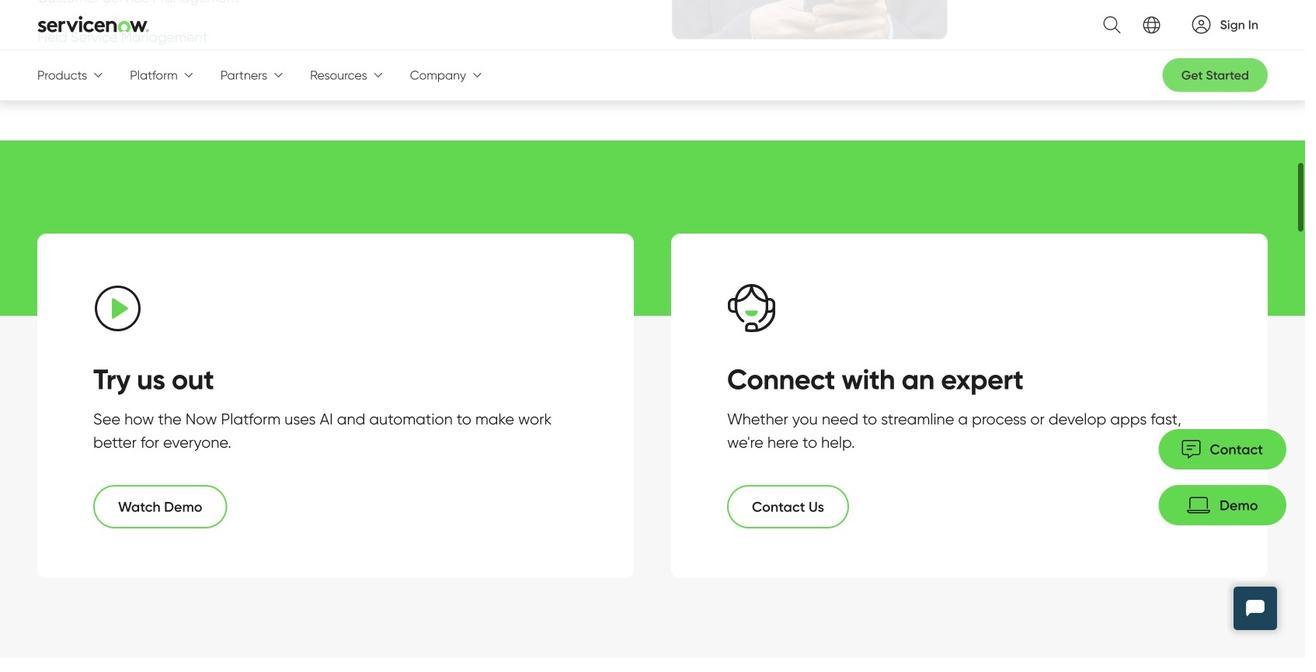 Task type: describe. For each thing, give the bounding box(es) containing it.
servicenow image
[[37, 16, 149, 32]]



Task type: vqa. For each thing, say whether or not it's contained in the screenshot.
Get Started
no



Task type: locate. For each thing, give the bounding box(es) containing it.
arc image
[[1192, 15, 1211, 34]]

search image
[[1094, 7, 1121, 43]]



